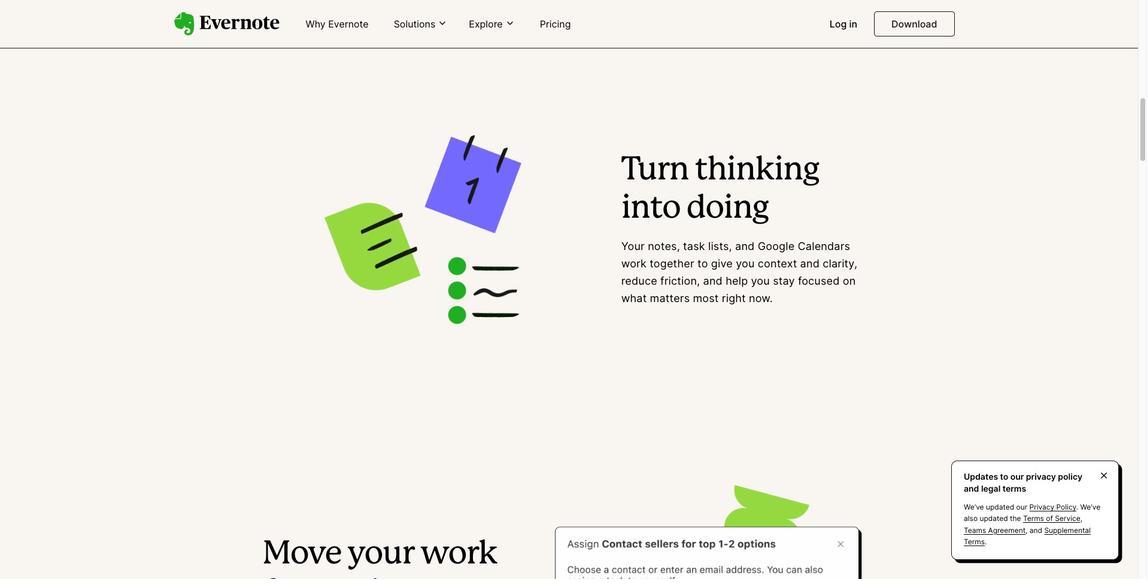 Task type: describe. For each thing, give the bounding box(es) containing it.
. for . we've also updated the
[[1077, 503, 1079, 512]]

notes,
[[648, 240, 680, 253]]

legal
[[982, 484, 1001, 494]]

task
[[684, 240, 706, 253]]

our for privacy
[[1017, 503, 1028, 512]]

evernote
[[328, 18, 369, 30]]

our for privacy
[[1011, 472, 1025, 482]]

reduce
[[622, 275, 658, 287]]

1 we've from the left
[[965, 503, 985, 512]]

pricing link
[[533, 13, 578, 36]]

1 vertical spatial you
[[752, 275, 770, 287]]

updates
[[965, 472, 999, 482]]

policy
[[1059, 472, 1083, 482]]

privacy
[[1027, 472, 1057, 482]]

clarity,
[[823, 258, 858, 270]]

assign-tasks screen image
[[539, 486, 876, 580]]

stay
[[773, 275, 795, 287]]

teams
[[965, 526, 987, 535]]

why evernote link
[[299, 13, 376, 36]]

explore
[[469, 18, 503, 30]]

to inside your notes, task lists, and google calendars work together to give you context and clarity, reduce friction, and help you stay focused on what matters most right now.
[[698, 258, 708, 270]]

the
[[1011, 515, 1022, 524]]

your
[[348, 540, 414, 570]]

0 horizontal spatial ,
[[1026, 526, 1028, 535]]

most
[[693, 292, 719, 305]]

of
[[1047, 515, 1054, 524]]

move
[[263, 540, 341, 570]]

solutions button
[[390, 17, 451, 31]]

0 vertical spatial updated
[[987, 503, 1015, 512]]

forward
[[263, 579, 379, 580]]

thinking
[[695, 155, 820, 185]]

. for .
[[985, 538, 987, 547]]

turn
[[622, 155, 689, 185]]

and inside terms of service , teams agreement , and
[[1030, 526, 1043, 535]]

and inside "updates to our privacy policy and legal terms"
[[965, 484, 980, 494]]

service
[[1056, 515, 1081, 524]]

teams agreement link
[[965, 526, 1026, 535]]

. we've also updated the
[[965, 503, 1101, 524]]

privacy
[[1030, 503, 1055, 512]]

to inside "updates to our privacy policy and legal terms"
[[1001, 472, 1009, 482]]

turn thinking into doing
[[622, 155, 820, 224]]

google
[[758, 240, 795, 253]]

pricing
[[540, 18, 571, 30]]

focused
[[798, 275, 840, 287]]

why evernote
[[306, 18, 369, 30]]

why
[[306, 18, 326, 30]]

we've inside . we've also updated the
[[1081, 503, 1101, 512]]

and up 'focused'
[[801, 258, 820, 270]]

log in link
[[823, 13, 865, 36]]

on
[[843, 275, 856, 287]]

into
[[622, 194, 681, 224]]

work inside your notes, task lists, and google calendars work together to give you context and clarity, reduce friction, and help you stay focused on what matters most right now.
[[622, 258, 647, 270]]



Task type: locate. For each thing, give the bounding box(es) containing it.
1 vertical spatial our
[[1017, 503, 1028, 512]]

terms of service , teams agreement , and
[[965, 515, 1083, 535]]

0 vertical spatial terms
[[1024, 515, 1045, 524]]

1 horizontal spatial we've
[[1081, 503, 1101, 512]]

we've
[[965, 503, 985, 512], [1081, 503, 1101, 512]]

friction,
[[661, 275, 701, 287]]

you
[[736, 258, 755, 270], [752, 275, 770, 287]]

your notes, task lists, and google calendars work together to give you context and clarity, reduce friction, and help you stay focused on what matters most right now.
[[622, 240, 858, 305]]

agreement
[[989, 526, 1026, 535]]

0 horizontal spatial .
[[985, 538, 987, 547]]

terms
[[1003, 484, 1027, 494]]

terms
[[1024, 515, 1045, 524], [965, 538, 985, 547]]

1 horizontal spatial terms
[[1024, 515, 1045, 524]]

matters
[[650, 292, 690, 305]]

we've updated our privacy policy
[[965, 503, 1077, 512]]

all-in-one illustration image
[[263, 93, 600, 390]]

our up terms
[[1011, 472, 1025, 482]]

context
[[758, 258, 798, 270]]

and
[[736, 240, 755, 253], [801, 258, 820, 270], [704, 275, 723, 287], [965, 484, 980, 494], [1030, 526, 1043, 535]]

privacy policy link
[[1030, 503, 1077, 512]]

and right the 'lists,'
[[736, 240, 755, 253]]

download link
[[875, 11, 955, 37]]

log in
[[830, 18, 858, 30]]

to left give
[[698, 258, 708, 270]]

to up terms
[[1001, 472, 1009, 482]]

you up now. at the right bottom
[[752, 275, 770, 287]]

1 horizontal spatial work
[[622, 258, 647, 270]]

work inside move your work forward
[[420, 540, 497, 570]]

lists,
[[709, 240, 733, 253]]

your
[[622, 240, 645, 253]]

in
[[850, 18, 858, 30]]

supplemental
[[1045, 526, 1091, 535]]

terms inside terms of service , teams agreement , and
[[1024, 515, 1045, 524]]

, down . we've also updated the on the bottom right
[[1026, 526, 1028, 535]]

1 horizontal spatial ,
[[1081, 515, 1083, 524]]

move your work forward
[[263, 540, 497, 580]]

tasks-kingdom hero screen image
[[174, 0, 965, 21]]

download
[[892, 18, 938, 30]]

1 horizontal spatial to
[[1001, 472, 1009, 482]]

0 vertical spatial to
[[698, 258, 708, 270]]

policy
[[1057, 503, 1077, 512]]

1 vertical spatial terms
[[965, 538, 985, 547]]

our up 'the'
[[1017, 503, 1028, 512]]

. up service
[[1077, 503, 1079, 512]]

supplemental terms
[[965, 526, 1091, 547]]

0 horizontal spatial we've
[[965, 503, 985, 512]]

solutions
[[394, 18, 436, 30]]

calendars
[[798, 240, 851, 253]]

1 vertical spatial updated
[[980, 515, 1009, 524]]

terms of service link
[[1024, 515, 1081, 524]]

0 vertical spatial ,
[[1081, 515, 1083, 524]]

updated inside . we've also updated the
[[980, 515, 1009, 524]]

1 vertical spatial ,
[[1026, 526, 1028, 535]]

0 vertical spatial .
[[1077, 503, 1079, 512]]

0 vertical spatial our
[[1011, 472, 1025, 482]]

our inside "updates to our privacy policy and legal terms"
[[1011, 472, 1025, 482]]

give
[[712, 258, 733, 270]]

0 vertical spatial work
[[622, 258, 647, 270]]

, up the supplemental
[[1081, 515, 1083, 524]]

you up 'help'
[[736, 258, 755, 270]]

1 vertical spatial work
[[420, 540, 497, 570]]

0 horizontal spatial work
[[420, 540, 497, 570]]

doing
[[687, 194, 769, 224]]

help
[[726, 275, 748, 287]]

our
[[1011, 472, 1025, 482], [1017, 503, 1028, 512]]

0 vertical spatial you
[[736, 258, 755, 270]]

updated up teams agreement 'link'
[[980, 515, 1009, 524]]

we've right policy
[[1081, 503, 1101, 512]]

terms down teams
[[965, 538, 985, 547]]

together
[[650, 258, 695, 270]]

updated
[[987, 503, 1015, 512], [980, 515, 1009, 524]]

1 vertical spatial .
[[985, 538, 987, 547]]

also
[[965, 515, 978, 524]]

0 horizontal spatial terms
[[965, 538, 985, 547]]

. down teams agreement 'link'
[[985, 538, 987, 547]]

terms inside supplemental terms
[[965, 538, 985, 547]]

and down updates
[[965, 484, 980, 494]]

explore button
[[466, 17, 519, 31]]

2 we've from the left
[[1081, 503, 1101, 512]]

terms down privacy
[[1024, 515, 1045, 524]]

updated up 'the'
[[987, 503, 1015, 512]]

what
[[622, 292, 647, 305]]

evernote logo image
[[174, 12, 279, 36]]

to
[[698, 258, 708, 270], [1001, 472, 1009, 482]]

,
[[1081, 515, 1083, 524], [1026, 526, 1028, 535]]

work
[[622, 258, 647, 270], [420, 540, 497, 570]]

0 horizontal spatial to
[[698, 258, 708, 270]]

1 vertical spatial to
[[1001, 472, 1009, 482]]

we've up also in the bottom right of the page
[[965, 503, 985, 512]]

supplemental terms link
[[965, 526, 1091, 547]]

right
[[722, 292, 746, 305]]

now.
[[749, 292, 773, 305]]

.
[[1077, 503, 1079, 512], [985, 538, 987, 547]]

and down . we've also updated the on the bottom right
[[1030, 526, 1043, 535]]

1 horizontal spatial .
[[1077, 503, 1079, 512]]

updates to our privacy policy and legal terms
[[965, 472, 1083, 494]]

and up most
[[704, 275, 723, 287]]

. inside . we've also updated the
[[1077, 503, 1079, 512]]

log
[[830, 18, 847, 30]]



Task type: vqa. For each thing, say whether or not it's contained in the screenshot.
information, to the right
no



